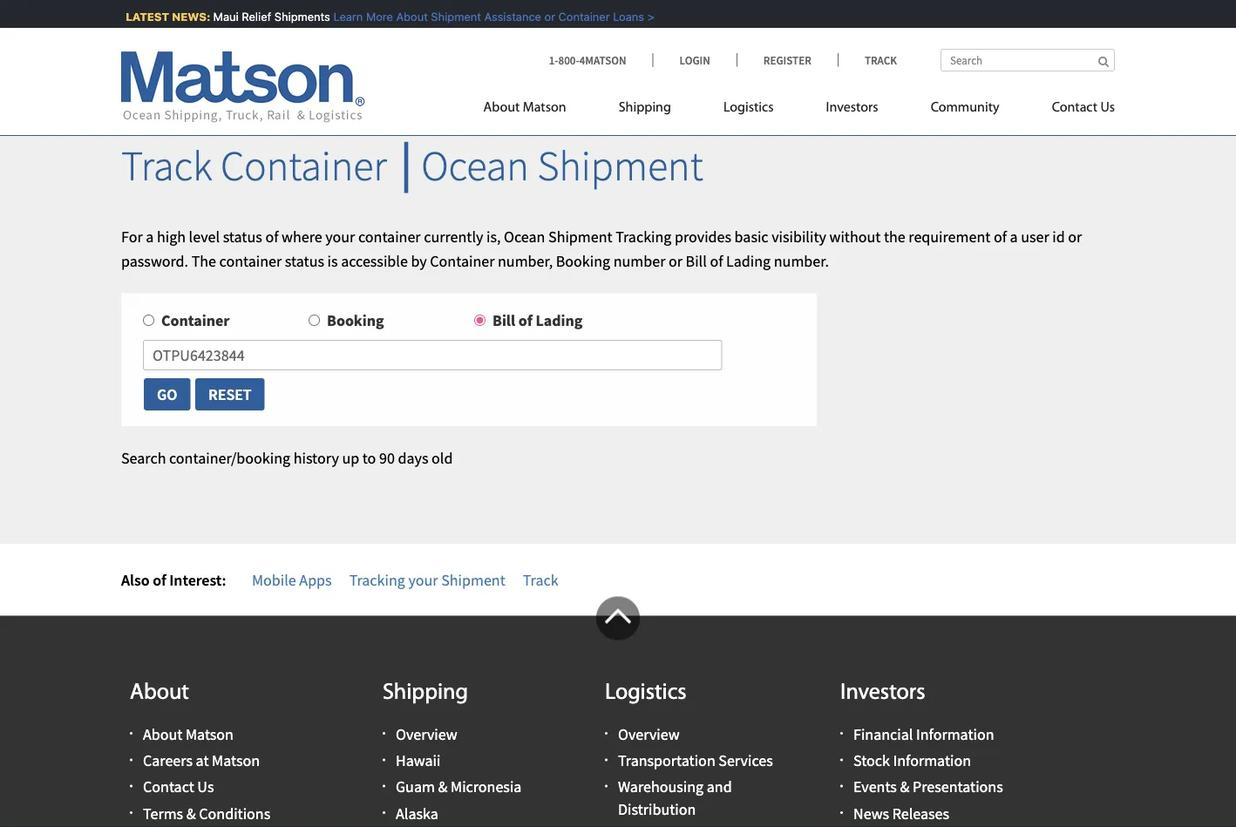 Task type: locate. For each thing, give the bounding box(es) containing it.
overview inside overview transportation services warehousing and distribution
[[618, 725, 680, 744]]

information up stock information 'link'
[[916, 725, 994, 744]]

shipping down 4matson
[[619, 101, 671, 115]]

user
[[1021, 227, 1049, 246]]

footer
[[0, 597, 1236, 827]]

old
[[432, 448, 453, 468]]

booking left number
[[556, 252, 610, 271]]

interest:
[[169, 570, 226, 590]]

1 vertical spatial contact us link
[[143, 777, 214, 797]]

search image
[[1098, 56, 1109, 67]]

1 a from the left
[[146, 227, 154, 246]]

0 horizontal spatial contact
[[143, 777, 194, 797]]

lading
[[726, 252, 771, 271], [536, 311, 583, 330]]

0 vertical spatial track link
[[838, 53, 897, 67]]

container right the container radio
[[161, 311, 230, 330]]

a right for
[[146, 227, 154, 246]]

1 vertical spatial shipping
[[383, 682, 468, 705]]

bill right bill of lading option
[[493, 311, 515, 330]]

2 horizontal spatial &
[[900, 777, 910, 797]]

matson down the 1-
[[523, 101, 566, 115]]

overview link
[[396, 725, 457, 744], [618, 725, 680, 744]]

0 horizontal spatial a
[[146, 227, 154, 246]]

1 vertical spatial us
[[197, 777, 214, 797]]

0 horizontal spatial status
[[223, 227, 262, 246]]

0 vertical spatial shipping
[[619, 101, 671, 115]]

2 overview from the left
[[618, 725, 680, 744]]

matson inside top menu navigation
[[523, 101, 566, 115]]

1 horizontal spatial lading
[[726, 252, 771, 271]]

0 horizontal spatial shipping
[[383, 682, 468, 705]]

tracking your shipment link
[[349, 570, 505, 590]]

1 vertical spatial track
[[121, 139, 212, 192]]

shipping
[[619, 101, 671, 115], [383, 682, 468, 705]]

about matson link up careers at matson link
[[143, 725, 234, 744]]

careers at matson link
[[143, 751, 260, 771]]

investors inside top menu navigation
[[826, 101, 879, 115]]

track for track container │ocean shipment
[[121, 139, 212, 192]]

0 vertical spatial us
[[1101, 101, 1115, 115]]

status down where
[[285, 252, 324, 271]]

overview transportation services warehousing and distribution
[[618, 725, 773, 819]]

& up news releases link at the bottom right
[[900, 777, 910, 797]]

container inside for a high level status of where your container currently is, ocean shipment tracking provides basic visibility without the requirement of a user id or password. the container status is accessible by container number, booking number or bill of lading number.
[[430, 252, 495, 271]]

0 vertical spatial your
[[325, 227, 355, 246]]

1 horizontal spatial container
[[358, 227, 421, 246]]

stock information link
[[854, 751, 971, 771]]

container up accessible
[[358, 227, 421, 246]]

assistance
[[480, 10, 537, 23]]

login
[[680, 53, 710, 67]]

requirement
[[909, 227, 991, 246]]

& inside financial information stock information events & presentations news releases
[[900, 777, 910, 797]]

0 horizontal spatial container
[[219, 252, 282, 271]]

1 horizontal spatial a
[[1010, 227, 1018, 246]]

contact us
[[1052, 101, 1115, 115]]

1 horizontal spatial your
[[408, 570, 438, 590]]

0 horizontal spatial about matson link
[[143, 725, 234, 744]]

bill
[[686, 252, 707, 271], [493, 311, 515, 330]]

tracking your shipment
[[349, 570, 505, 590]]

number,
[[498, 252, 553, 271]]

1 horizontal spatial about matson link
[[483, 92, 593, 128]]

0 horizontal spatial or
[[540, 10, 551, 23]]

or right assistance
[[540, 10, 551, 23]]

0 vertical spatial investors
[[826, 101, 879, 115]]

1 vertical spatial contact
[[143, 777, 194, 797]]

community link
[[905, 92, 1026, 128]]

bill down provides
[[686, 252, 707, 271]]

1 horizontal spatial booking
[[556, 252, 610, 271]]

container right the
[[219, 252, 282, 271]]

matson right at
[[212, 751, 260, 771]]

Enter Bill # text field
[[143, 340, 722, 371]]

or
[[540, 10, 551, 23], [1068, 227, 1082, 246], [669, 252, 683, 271]]

days
[[398, 448, 428, 468]]

1 overview from the left
[[396, 725, 457, 744]]

1 horizontal spatial overview
[[618, 725, 680, 744]]

1 vertical spatial information
[[893, 751, 971, 771]]

about
[[392, 10, 423, 23], [483, 101, 520, 115], [130, 682, 189, 705], [143, 725, 183, 744]]

us
[[1101, 101, 1115, 115], [197, 777, 214, 797]]

1 horizontal spatial overview link
[[618, 725, 680, 744]]

contact us link
[[1026, 92, 1115, 128], [143, 777, 214, 797]]

logistics down register link
[[724, 101, 774, 115]]

shipment
[[426, 10, 477, 23], [537, 139, 703, 192], [548, 227, 613, 246], [441, 570, 505, 590]]

investors up financial
[[840, 682, 926, 705]]

1 overview link from the left
[[396, 725, 457, 744]]

track link
[[838, 53, 897, 67], [523, 570, 558, 590]]

lading down number,
[[536, 311, 583, 330]]

0 vertical spatial logistics
[[724, 101, 774, 115]]

& inside "about matson careers at matson contact us terms & conditions"
[[186, 804, 196, 823]]

overview inside overview hawaii guam & micronesia alaska
[[396, 725, 457, 744]]

1 vertical spatial bill
[[493, 311, 515, 330]]

overview up transportation
[[618, 725, 680, 744]]

information
[[916, 725, 994, 744], [893, 751, 971, 771]]

1 horizontal spatial logistics
[[724, 101, 774, 115]]

contact down the "careers" on the left
[[143, 777, 194, 797]]

currently
[[424, 227, 483, 246]]

│ocean
[[395, 139, 529, 192]]

0 horizontal spatial contact us link
[[143, 777, 214, 797]]

about matson link down the 1-
[[483, 92, 593, 128]]

about matson link for shipping link
[[483, 92, 593, 128]]

& inside overview hawaii guam & micronesia alaska
[[438, 777, 448, 797]]

status
[[223, 227, 262, 246], [285, 252, 324, 271]]

container
[[358, 227, 421, 246], [219, 252, 282, 271]]

bill inside for a high level status of where your container currently is, ocean shipment tracking provides basic visibility without the requirement of a user id or password. the container status is accessible by container number, booking number or bill of lading number.
[[686, 252, 707, 271]]

a left user
[[1010, 227, 1018, 246]]

shipping link
[[593, 92, 697, 128]]

status right level
[[223, 227, 262, 246]]

None search field
[[941, 49, 1115, 71]]

register link
[[737, 53, 838, 67]]

1 horizontal spatial or
[[669, 252, 683, 271]]

Search search field
[[941, 49, 1115, 71]]

2 a from the left
[[1010, 227, 1018, 246]]

overview link up hawaii link
[[396, 725, 457, 744]]

0 horizontal spatial overview link
[[396, 725, 457, 744]]

matson for about matson
[[523, 101, 566, 115]]

about matson link for careers at matson link
[[143, 725, 234, 744]]

0 horizontal spatial your
[[325, 227, 355, 246]]

the
[[191, 252, 216, 271]]

contact down the search search box
[[1052, 101, 1098, 115]]

0 horizontal spatial overview
[[396, 725, 457, 744]]

1 vertical spatial about matson link
[[143, 725, 234, 744]]

0 vertical spatial matson
[[523, 101, 566, 115]]

events & presentations link
[[854, 777, 1003, 797]]

2 vertical spatial matson
[[212, 751, 260, 771]]

news:
[[167, 10, 206, 23]]

overview up hawaii link
[[396, 725, 457, 744]]

1 horizontal spatial contact
[[1052, 101, 1098, 115]]

financial
[[854, 725, 913, 744]]

booking right booking 'radio'
[[327, 311, 384, 330]]

overview link up transportation
[[618, 725, 680, 744]]

hawaii
[[396, 751, 441, 771]]

about inside top menu navigation
[[483, 101, 520, 115]]

your
[[325, 227, 355, 246], [408, 570, 438, 590]]

mobile apps
[[252, 570, 332, 590]]

1 vertical spatial lading
[[536, 311, 583, 330]]

1 horizontal spatial track link
[[838, 53, 897, 67]]

1 vertical spatial investors
[[840, 682, 926, 705]]

1 horizontal spatial status
[[285, 252, 324, 271]]

more
[[362, 10, 388, 23]]

0 vertical spatial tracking
[[616, 227, 672, 246]]

or right id
[[1068, 227, 1082, 246]]

contact us link down the "careers" on the left
[[143, 777, 214, 797]]

of left user
[[994, 227, 1007, 246]]

mobile
[[252, 570, 296, 590]]

1 horizontal spatial track
[[523, 570, 558, 590]]

1 horizontal spatial shipping
[[619, 101, 671, 115]]

& right terms
[[186, 804, 196, 823]]

1 vertical spatial matson
[[186, 725, 234, 744]]

about inside "about matson careers at matson contact us terms & conditions"
[[143, 725, 183, 744]]

0 vertical spatial contact us link
[[1026, 92, 1115, 128]]

1 horizontal spatial contact us link
[[1026, 92, 1115, 128]]

1 vertical spatial booking
[[327, 311, 384, 330]]

investors down register link
[[826, 101, 879, 115]]

us up terms & conditions link
[[197, 777, 214, 797]]

0 vertical spatial status
[[223, 227, 262, 246]]

of right the also
[[153, 570, 166, 590]]

2 vertical spatial track
[[523, 570, 558, 590]]

warehousing
[[618, 777, 704, 797]]

0 horizontal spatial lading
[[536, 311, 583, 330]]

1 vertical spatial or
[[1068, 227, 1082, 246]]

1-800-4matson
[[549, 53, 626, 67]]

distribution
[[618, 799, 696, 819]]

1 vertical spatial container
[[219, 252, 282, 271]]

container down currently
[[430, 252, 495, 271]]

register
[[764, 53, 812, 67]]

shipping up hawaii
[[383, 682, 468, 705]]

0 vertical spatial contact
[[1052, 101, 1098, 115]]

2 overview link from the left
[[618, 725, 680, 744]]

1 vertical spatial your
[[408, 570, 438, 590]]

financial information link
[[854, 725, 994, 744]]

0 vertical spatial bill
[[686, 252, 707, 271]]

or right number
[[669, 252, 683, 271]]

0 horizontal spatial track link
[[523, 570, 558, 590]]

1 vertical spatial status
[[285, 252, 324, 271]]

Booking radio
[[309, 315, 320, 326]]

logistics up transportation
[[605, 682, 687, 705]]

us down search image
[[1101, 101, 1115, 115]]

1 vertical spatial logistics
[[605, 682, 687, 705]]

releases
[[893, 804, 950, 823]]

0 horizontal spatial us
[[197, 777, 214, 797]]

1 horizontal spatial us
[[1101, 101, 1115, 115]]

1 horizontal spatial &
[[438, 777, 448, 797]]

0 vertical spatial track
[[865, 53, 897, 67]]

overview for logistics
[[618, 725, 680, 744]]

about matson link
[[483, 92, 593, 128], [143, 725, 234, 744]]

tracking
[[616, 227, 672, 246], [349, 570, 405, 590]]

track for top the track link
[[865, 53, 897, 67]]

1 horizontal spatial tracking
[[616, 227, 672, 246]]

contact us link down search image
[[1026, 92, 1115, 128]]

0 vertical spatial booking
[[556, 252, 610, 271]]

investors
[[826, 101, 879, 115], [840, 682, 926, 705]]

None button
[[143, 377, 191, 412], [194, 377, 266, 412], [143, 377, 191, 412], [194, 377, 266, 412]]

shipment inside for a high level status of where your container currently is, ocean shipment tracking provides basic visibility without the requirement of a user id or password. the container status is accessible by container number, booking number or bill of lading number.
[[548, 227, 613, 246]]

a
[[146, 227, 154, 246], [1010, 227, 1018, 246]]

matson
[[523, 101, 566, 115], [186, 725, 234, 744], [212, 751, 260, 771]]

logistics
[[724, 101, 774, 115], [605, 682, 687, 705]]

community
[[931, 101, 1000, 115]]

contact
[[1052, 101, 1098, 115], [143, 777, 194, 797]]

0 vertical spatial or
[[540, 10, 551, 23]]

1 vertical spatial tracking
[[349, 570, 405, 590]]

& right guam
[[438, 777, 448, 797]]

news releases link
[[854, 804, 950, 823]]

0 horizontal spatial &
[[186, 804, 196, 823]]

of down provides
[[710, 252, 723, 271]]

events
[[854, 777, 897, 797]]

2 horizontal spatial track
[[865, 53, 897, 67]]

lading down basic
[[726, 252, 771, 271]]

is,
[[486, 227, 501, 246]]

0 vertical spatial container
[[358, 227, 421, 246]]

overview for shipping
[[396, 725, 457, 744]]

0 vertical spatial lading
[[726, 252, 771, 271]]

up
[[342, 448, 359, 468]]

information up events & presentations link
[[893, 751, 971, 771]]

tracking right "apps"
[[349, 570, 405, 590]]

matson up at
[[186, 725, 234, 744]]

tracking up number
[[616, 227, 672, 246]]

4matson
[[579, 53, 626, 67]]

0 horizontal spatial track
[[121, 139, 212, 192]]

shipping inside top menu navigation
[[619, 101, 671, 115]]

1 horizontal spatial bill
[[686, 252, 707, 271]]

0 vertical spatial about matson link
[[483, 92, 593, 128]]

shipping inside footer
[[383, 682, 468, 705]]



Task type: describe. For each thing, give the bounding box(es) containing it.
id
[[1053, 227, 1065, 246]]

shipments
[[270, 10, 326, 23]]

track container │ocean shipment
[[121, 139, 703, 192]]

container up where
[[221, 139, 387, 192]]

micronesia
[[451, 777, 522, 797]]

Container radio
[[143, 315, 154, 326]]

login link
[[653, 53, 737, 67]]

provides
[[675, 227, 732, 246]]

for
[[121, 227, 143, 246]]

about for about matson careers at matson contact us terms & conditions
[[143, 725, 183, 744]]

800-
[[558, 53, 580, 67]]

latest news: maui relief shipments learn more about shipment assistance or container loans >
[[121, 10, 650, 23]]

basic
[[735, 227, 769, 246]]

stock
[[854, 751, 890, 771]]

booking inside for a high level status of where your container currently is, ocean shipment tracking provides basic visibility without the requirement of a user id or password. the container status is accessible by container number, booking number or bill of lading number.
[[556, 252, 610, 271]]

0 horizontal spatial logistics
[[605, 682, 687, 705]]

us inside top menu navigation
[[1101, 101, 1115, 115]]

apps
[[299, 570, 332, 590]]

learn
[[329, 10, 358, 23]]

financial information stock information events & presentations news releases
[[854, 725, 1003, 823]]

loans
[[608, 10, 640, 23]]

1 vertical spatial track link
[[523, 570, 558, 590]]

search container/booking history up to 90 days old
[[121, 448, 453, 468]]

container/booking
[[169, 448, 290, 468]]

logistics link
[[697, 92, 800, 128]]

warehousing and distribution link
[[618, 777, 732, 819]]

high
[[157, 227, 186, 246]]

maui
[[209, 10, 234, 23]]

your inside for a high level status of where your container currently is, ocean shipment tracking provides basic visibility without the requirement of a user id or password. the container status is accessible by container number, booking number or bill of lading number.
[[325, 227, 355, 246]]

without
[[830, 227, 881, 246]]

learn more about shipment assistance or container loans > link
[[329, 10, 650, 23]]

contact inside "about matson careers at matson contact us terms & conditions"
[[143, 777, 194, 797]]

tracking inside for a high level status of where your container currently is, ocean shipment tracking provides basic visibility without the requirement of a user id or password. the container status is accessible by container number, booking number or bill of lading number.
[[616, 227, 672, 246]]

overview link for shipping
[[396, 725, 457, 744]]

presentations
[[913, 777, 1003, 797]]

2 vertical spatial or
[[669, 252, 683, 271]]

about for about matson
[[483, 101, 520, 115]]

investors link
[[800, 92, 905, 128]]

alaska link
[[396, 804, 438, 823]]

0 horizontal spatial bill
[[493, 311, 515, 330]]

overview link for logistics
[[618, 725, 680, 744]]

careers
[[143, 751, 193, 771]]

history
[[294, 448, 339, 468]]

of left where
[[265, 227, 278, 246]]

track for bottom the track link
[[523, 570, 558, 590]]

0 vertical spatial information
[[916, 725, 994, 744]]

where
[[282, 227, 322, 246]]

is
[[327, 252, 338, 271]]

relief
[[237, 10, 267, 23]]

conditions
[[199, 804, 270, 823]]

the
[[884, 227, 906, 246]]

logistics inside 'link'
[[724, 101, 774, 115]]

guam & micronesia link
[[396, 777, 522, 797]]

about matson
[[483, 101, 566, 115]]

guam
[[396, 777, 435, 797]]

bill of lading
[[493, 311, 583, 330]]

latest
[[121, 10, 165, 23]]

level
[[189, 227, 220, 246]]

search
[[121, 448, 166, 468]]

by
[[411, 252, 427, 271]]

also of interest:
[[121, 570, 226, 590]]

number.
[[774, 252, 829, 271]]

transportation
[[618, 751, 716, 771]]

news
[[854, 804, 889, 823]]

top menu navigation
[[483, 92, 1115, 128]]

terms & conditions link
[[143, 804, 270, 823]]

accessible
[[341, 252, 408, 271]]

1-
[[549, 53, 558, 67]]

services
[[719, 751, 773, 771]]

contact inside top menu navigation
[[1052, 101, 1098, 115]]

backtop image
[[596, 597, 640, 640]]

0 horizontal spatial booking
[[327, 311, 384, 330]]

0 horizontal spatial tracking
[[349, 570, 405, 590]]

about for about
[[130, 682, 189, 705]]

us inside "about matson careers at matson contact us terms & conditions"
[[197, 777, 214, 797]]

also
[[121, 570, 150, 590]]

90
[[379, 448, 395, 468]]

transportation services link
[[618, 751, 773, 771]]

and
[[707, 777, 732, 797]]

mobile apps link
[[252, 570, 332, 590]]

alaska
[[396, 804, 438, 823]]

blue matson logo with ocean, shipping, truck, rail and logistics written beneath it. image
[[121, 51, 365, 123]]

for a high level status of where your container currently is, ocean shipment tracking provides basic visibility without the requirement of a user id or password. the container status is accessible by container number, booking number or bill of lading number.
[[121, 227, 1082, 271]]

1-800-4matson link
[[549, 53, 653, 67]]

of right bill of lading option
[[519, 311, 533, 330]]

container up 1-800-4matson
[[554, 10, 605, 23]]

terms
[[143, 804, 183, 823]]

about matson careers at matson contact us terms & conditions
[[143, 725, 270, 823]]

lading inside for a high level status of where your container currently is, ocean shipment tracking provides basic visibility without the requirement of a user id or password. the container status is accessible by container number, booking number or bill of lading number.
[[726, 252, 771, 271]]

at
[[196, 751, 209, 771]]

Bill of Lading radio
[[474, 315, 486, 326]]

overview hawaii guam & micronesia alaska
[[396, 725, 522, 823]]

ocean
[[504, 227, 545, 246]]

password.
[[121, 252, 188, 271]]

matson for about matson careers at matson contact us terms & conditions
[[186, 725, 234, 744]]

visibility
[[772, 227, 826, 246]]

footer containing about
[[0, 597, 1236, 827]]

2 horizontal spatial or
[[1068, 227, 1082, 246]]

hawaii link
[[396, 751, 441, 771]]



Task type: vqa. For each thing, say whether or not it's contained in the screenshot.


